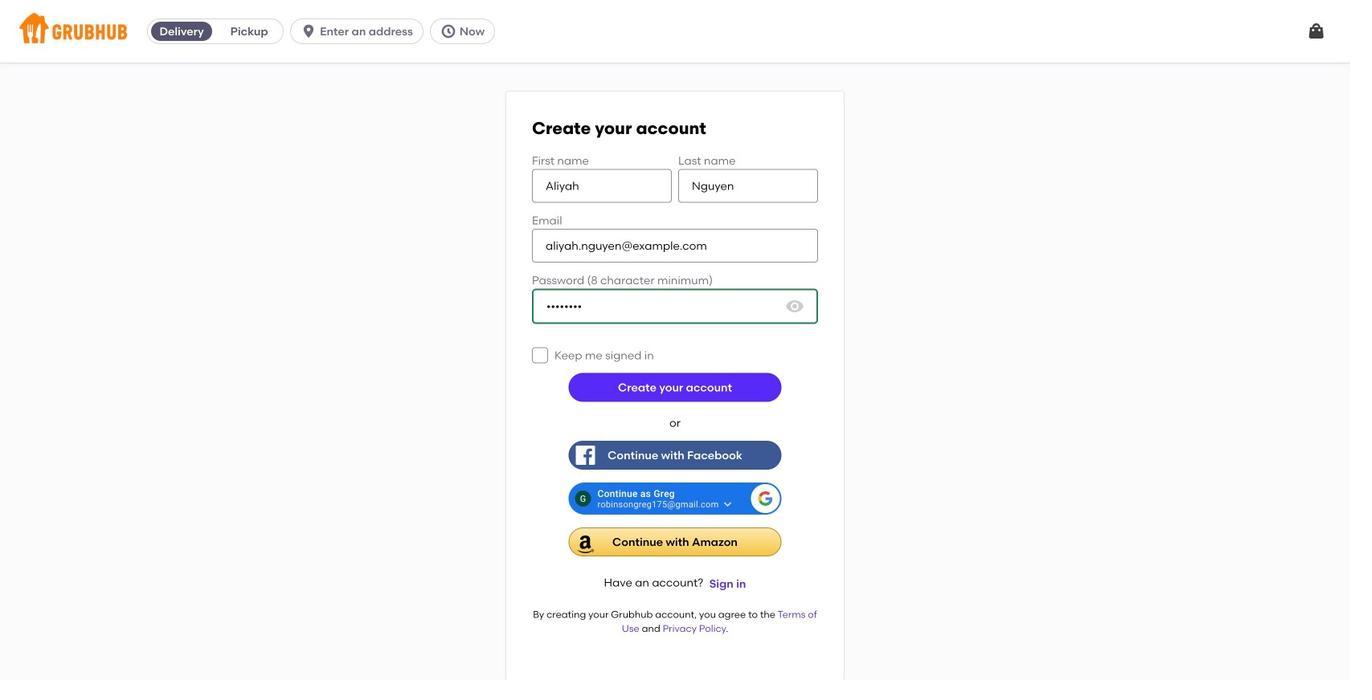 Task type: describe. For each thing, give the bounding box(es) containing it.
svg image
[[535, 351, 545, 360]]



Task type: locate. For each thing, give the bounding box(es) containing it.
None text field
[[678, 169, 818, 203]]

None text field
[[532, 169, 672, 203]]

main navigation navigation
[[0, 0, 1350, 63]]

svg image
[[1307, 22, 1326, 41], [301, 23, 317, 39], [440, 23, 456, 39], [785, 297, 804, 316]]

None email field
[[532, 229, 818, 263]]

None password field
[[532, 289, 818, 324]]



Task type: vqa. For each thing, say whether or not it's contained in the screenshot.
password field
yes



